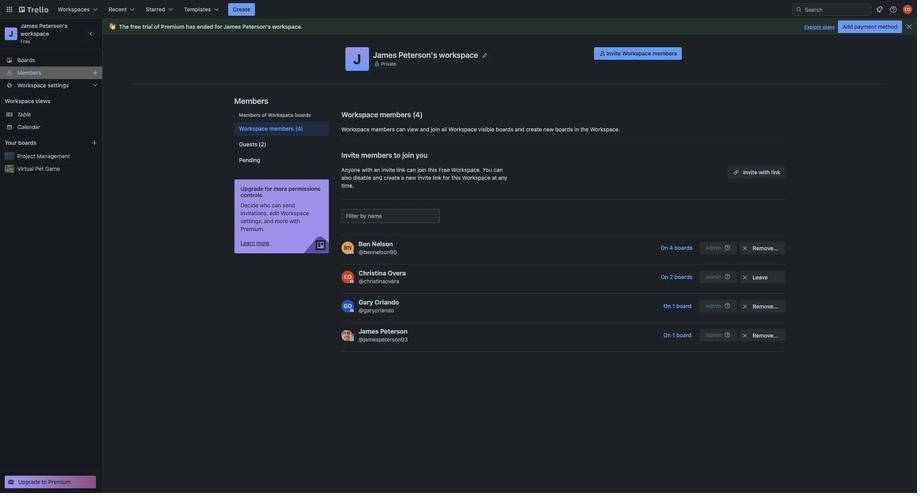 Task type: describe. For each thing, give the bounding box(es) containing it.
peterson's inside banner
[[242, 23, 271, 30]]

on for nelson
[[661, 244, 668, 251]]

upgrade to premium link
[[5, 476, 96, 488]]

virtual pet game
[[17, 165, 60, 172]]

0 vertical spatial workspace.
[[590, 126, 620, 133]]

view
[[407, 126, 419, 133]]

.
[[301, 23, 303, 30]]

@bennelson96
[[359, 249, 397, 255]]

pending link
[[234, 153, 329, 167]]

on 2 boards link
[[658, 271, 696, 283]]

on for orlando
[[664, 303, 671, 309]]

remove… link for ben nelson
[[740, 242, 785, 254]]

on 1 board for james peterson
[[664, 332, 692, 338]]

remove… link for james peterson
[[740, 329, 785, 342]]

payment
[[855, 23, 877, 30]]

gary orlando @garyorlando
[[359, 299, 399, 314]]

banner containing 👋
[[102, 19, 917, 35]]

the
[[119, 23, 129, 30]]

free inside anyone with an invite link can join this free workspace. you can also disable and create a new invite link for this workspace at any time.
[[439, 166, 450, 173]]

back to home image
[[19, 3, 48, 16]]

admin button for nelson
[[700, 242, 737, 254]]

explore
[[805, 24, 822, 30]]

trial
[[142, 23, 153, 30]]

pet
[[35, 165, 44, 172]]

sm image for ben nelson
[[741, 244, 749, 252]]

learn
[[241, 240, 255, 246]]

ben nelson @bennelson96
[[359, 240, 397, 255]]

admin for peterson
[[706, 332, 722, 338]]

and right visible
[[515, 126, 525, 133]]

boards up (4)
[[295, 112, 311, 118]]

this member is an admin of this workspace. image for gary orlando
[[350, 309, 354, 312]]

Search field
[[802, 4, 871, 15]]

and right view
[[420, 126, 430, 133]]

workspace settings
[[17, 82, 69, 89]]

upgrade for more permissions controls decide who can send invitations, edit workspace settings, and more with premium.
[[241, 185, 321, 232]]

templates button
[[179, 3, 224, 16]]

you
[[416, 151, 428, 159]]

method
[[878, 23, 898, 30]]

0 vertical spatial workspace members
[[341, 111, 411, 119]]

this member is an admin of this workspace. image
[[350, 338, 354, 342]]

and inside anyone with an invite link can join this free workspace. you can also disable and create a new invite link for this workspace at any time.
[[373, 174, 382, 181]]

can down you
[[407, 166, 416, 173]]

can left view
[[396, 126, 406, 133]]

1 vertical spatial premium
[[48, 479, 71, 485]]

virtual
[[17, 165, 34, 172]]

orlando
[[375, 299, 399, 306]]

sm image for gary orlando
[[741, 303, 749, 311]]

the
[[581, 126, 589, 133]]

0 vertical spatial premium
[[161, 23, 185, 30]]

workspace inside banner
[[272, 23, 301, 30]]

invitations,
[[241, 210, 268, 216]]

1 horizontal spatial invite
[[418, 174, 431, 181]]

recent button
[[104, 3, 139, 16]]

edit
[[270, 210, 279, 216]]

Filter by name text field
[[341, 209, 440, 223]]

👋
[[109, 23, 116, 30]]

calendar
[[17, 124, 40, 130]]

table link
[[17, 111, 98, 118]]

project management
[[17, 153, 70, 159]]

0 vertical spatial of
[[154, 23, 160, 30]]

workspaces button
[[53, 3, 102, 16]]

0 vertical spatial more
[[274, 185, 287, 192]]

gary
[[359, 299, 373, 306]]

disable
[[353, 174, 371, 181]]

table
[[17, 111, 31, 118]]

upgrade for upgrade for more permissions controls decide who can send invitations, edit workspace settings, and more with premium.
[[241, 185, 263, 192]]

leave link
[[740, 271, 785, 283]]

)
[[420, 111, 423, 119]]

send
[[283, 202, 295, 209]]

christina
[[359, 270, 386, 277]]

members link
[[0, 67, 102, 79]]

on for peterson
[[664, 332, 671, 338]]

learn more button
[[241, 239, 269, 247]]

settings
[[48, 82, 69, 89]]

2
[[670, 274, 673, 280]]

invite with link
[[743, 169, 781, 176]]

templates
[[184, 6, 211, 13]]

remove… link for gary orlando
[[740, 300, 785, 312]]

2 horizontal spatial join
[[431, 126, 440, 133]]

calendar link
[[17, 123, 98, 131]]

pending
[[239, 157, 260, 163]]

on 1 board for gary orlando
[[664, 303, 692, 309]]

project
[[17, 153, 35, 159]]

members inside button
[[653, 50, 677, 57]]

peterson's for james peterson's workspace free
[[39, 22, 68, 29]]

1 vertical spatial this
[[452, 174, 461, 181]]

1 vertical spatial members
[[234, 96, 268, 105]]

virtual pet game link
[[17, 165, 98, 173]]

james peterson's workspace link
[[20, 22, 69, 37]]

leave
[[753, 274, 768, 281]]

on 4 boards
[[661, 244, 693, 251]]

0 notifications image
[[875, 5, 884, 14]]

ben
[[359, 240, 370, 248]]

peterson
[[380, 328, 408, 335]]

0 vertical spatial members
[[17, 69, 41, 76]]

can up at
[[494, 166, 503, 173]]

visible
[[478, 126, 495, 133]]

and inside upgrade for more permissions controls decide who can send invitations, edit workspace settings, and more with premium.
[[264, 218, 274, 224]]

your boards with 2 items element
[[5, 138, 79, 148]]

@christinaovera
[[359, 278, 399, 285]]

ended
[[197, 23, 213, 30]]

admin for orlando
[[706, 303, 722, 309]]

@jamespeterson93
[[359, 336, 408, 343]]

james for james peterson's workspace free
[[20, 22, 38, 29]]

workspace inside dropdown button
[[17, 82, 46, 89]]

primary element
[[0, 0, 917, 19]]

has
[[186, 23, 195, 30]]

you
[[483, 166, 492, 173]]

in
[[575, 126, 579, 133]]

your
[[5, 139, 17, 146]]

invite workspace members
[[607, 50, 677, 57]]

free inside 'james peterson's workspace free'
[[20, 39, 30, 44]]

remove… for orlando
[[753, 303, 778, 310]]

workspaces
[[58, 6, 90, 13]]

workspace inside upgrade for more permissions controls decide who can send invitations, edit workspace settings, and more with premium.
[[281, 210, 309, 216]]

board for peterson
[[677, 332, 692, 338]]

anyone with an invite link can join this free workspace. you can also disable and create a new invite link for this workspace at any time.
[[341, 166, 508, 189]]

nelson
[[372, 240, 393, 248]]

at
[[492, 174, 497, 181]]

premium.
[[241, 226, 265, 232]]

invite for invite with link
[[743, 169, 758, 176]]

(
[[413, 111, 416, 119]]

peterson's for james peterson's workspace
[[399, 50, 437, 59]]

1 vertical spatial to
[[42, 479, 47, 485]]

also
[[341, 174, 352, 181]]

private
[[381, 61, 396, 67]]

free
[[130, 23, 141, 30]]

wave image
[[109, 23, 116, 30]]

new inside anyone with an invite link can join this free workspace. you can also disable and create a new invite link for this workspace at any time.
[[406, 174, 416, 181]]

time.
[[341, 182, 354, 189]]

anyone
[[341, 166, 360, 173]]

( 4 )
[[413, 111, 423, 119]]

add board image
[[91, 140, 98, 146]]



Task type: vqa. For each thing, say whether or not it's contained in the screenshot.
create within the Anyone with an invite link can join this Free Workspace. You can also disable and create a new invite link for this Workspace at any time.
yes



Task type: locate. For each thing, give the bounding box(es) containing it.
0 vertical spatial this member is an admin of this workspace. image
[[350, 251, 354, 254]]

this member is an admin of this workspace. image left @garyorlando
[[350, 309, 354, 312]]

0 horizontal spatial to
[[42, 479, 47, 485]]

james for james peterson @jamespeterson93
[[359, 328, 379, 335]]

on 1 board link for orlando
[[659, 300, 696, 312]]

invite right a
[[418, 174, 431, 181]]

sm image
[[741, 274, 749, 281]]

workspace members left '('
[[341, 111, 411, 119]]

1 vertical spatial invite
[[341, 151, 360, 159]]

admin button for orlando
[[700, 300, 737, 312]]

james peterson's workspace free
[[20, 22, 69, 44]]

on 1 board link
[[659, 300, 696, 312], [659, 329, 696, 342]]

can inside upgrade for more permissions controls decide who can send invitations, edit workspace settings, and more with premium.
[[272, 202, 281, 209]]

0 vertical spatial 4
[[416, 111, 420, 119]]

2 vertical spatial more
[[256, 240, 269, 246]]

workspace navigation collapse icon image
[[86, 28, 97, 39]]

remove…
[[753, 245, 778, 251], [753, 303, 778, 310], [753, 332, 778, 339]]

1 this member is an admin of this workspace. image from the top
[[350, 251, 354, 254]]

1 horizontal spatial of
[[262, 112, 267, 118]]

0 vertical spatial create
[[526, 126, 542, 133]]

game
[[45, 165, 60, 172]]

0 vertical spatial 1
[[673, 303, 675, 309]]

an
[[374, 166, 380, 173]]

0 vertical spatial for
[[215, 23, 222, 30]]

join left you
[[402, 151, 414, 159]]

more inside 'learn more' 'button'
[[256, 240, 269, 246]]

0 horizontal spatial link
[[397, 166, 405, 173]]

join left all
[[431, 126, 440, 133]]

2 vertical spatial for
[[265, 185, 272, 192]]

search image
[[796, 6, 802, 13]]

1 on 1 board from the top
[[664, 303, 692, 309]]

2 horizontal spatial link
[[772, 169, 781, 176]]

1 vertical spatial 4
[[670, 244, 673, 251]]

peterson's inside 'james peterson's workspace free'
[[39, 22, 68, 29]]

1 horizontal spatial join
[[418, 166, 427, 173]]

0 vertical spatial workspace
[[272, 23, 301, 30]]

2 vertical spatial remove…
[[753, 332, 778, 339]]

a
[[401, 174, 404, 181]]

with
[[362, 166, 373, 173], [759, 169, 770, 176], [290, 218, 300, 224]]

boards
[[295, 112, 311, 118], [496, 126, 514, 133], [556, 126, 573, 133], [18, 139, 36, 146], [675, 244, 693, 251], [675, 274, 693, 280]]

2 horizontal spatial for
[[443, 174, 450, 181]]

your boards
[[5, 139, 36, 146]]

0 horizontal spatial this
[[428, 166, 437, 173]]

workspace inside button
[[622, 50, 651, 57]]

0 vertical spatial join
[[431, 126, 440, 133]]

and
[[420, 126, 430, 133], [515, 126, 525, 133], [373, 174, 382, 181], [264, 218, 274, 224]]

with for invite
[[759, 169, 770, 176]]

explore plans
[[805, 24, 835, 30]]

0 horizontal spatial invite
[[382, 166, 395, 173]]

4 up view
[[416, 111, 420, 119]]

workspace. left you
[[451, 166, 481, 173]]

1 horizontal spatial this
[[452, 174, 461, 181]]

4 up 2
[[670, 244, 673, 251]]

0 horizontal spatial workspace
[[20, 30, 49, 37]]

plans
[[823, 24, 835, 30]]

1 remove… from the top
[[753, 245, 778, 251]]

more down edit
[[275, 218, 288, 224]]

learn more
[[241, 240, 269, 246]]

join
[[431, 126, 440, 133], [402, 151, 414, 159], [418, 166, 427, 173]]

create button
[[228, 3, 255, 16]]

2 on 1 board from the top
[[664, 332, 692, 338]]

invite right an
[[382, 166, 395, 173]]

0 vertical spatial remove…
[[753, 245, 778, 251]]

j left 'james peterson's workspace free'
[[9, 29, 13, 38]]

2 horizontal spatial peterson's
[[399, 50, 437, 59]]

more up send
[[274, 185, 287, 192]]

james down create button
[[224, 23, 241, 30]]

0 horizontal spatial invite
[[341, 151, 360, 159]]

invite workspace members button
[[594, 47, 682, 60]]

1 for gary orlando
[[673, 303, 675, 309]]

remove… for nelson
[[753, 245, 778, 251]]

this member is an admin of this workspace. image left @christinaovera
[[350, 280, 354, 283]]

on 1 board
[[664, 303, 692, 309], [664, 332, 692, 338]]

boards right visible
[[496, 126, 514, 133]]

1 on 1 board link from the top
[[659, 300, 696, 312]]

workspace members down members of workspace boards
[[239, 125, 294, 132]]

2 vertical spatial invite
[[743, 169, 758, 176]]

0 horizontal spatial upgrade
[[18, 479, 40, 485]]

on 4 boards link
[[657, 242, 696, 254]]

1 horizontal spatial create
[[526, 126, 542, 133]]

with inside button
[[759, 169, 770, 176]]

0 horizontal spatial for
[[215, 23, 222, 30]]

workspace. right the
[[590, 126, 620, 133]]

recent
[[109, 6, 127, 13]]

invite
[[607, 50, 621, 57], [341, 151, 360, 159], [743, 169, 758, 176]]

1 horizontal spatial premium
[[161, 23, 185, 30]]

upgrade to premium
[[18, 479, 71, 485]]

members up guests
[[239, 112, 261, 118]]

1 vertical spatial board
[[677, 332, 692, 338]]

1 horizontal spatial j
[[353, 51, 361, 67]]

this member is an admin of this workspace. image
[[350, 251, 354, 254], [350, 280, 354, 283], [350, 309, 354, 312]]

james for james peterson's workspace
[[373, 50, 397, 59]]

2 on 1 board link from the top
[[659, 329, 696, 342]]

members down boards
[[17, 69, 41, 76]]

permissions
[[289, 185, 321, 192]]

2 horizontal spatial with
[[759, 169, 770, 176]]

1 1 from the top
[[673, 303, 675, 309]]

boards link
[[0, 54, 102, 67]]

admin for overa
[[706, 274, 722, 280]]

on
[[661, 244, 668, 251], [661, 274, 669, 280], [664, 303, 671, 309], [664, 332, 671, 338]]

1 vertical spatial 1
[[673, 332, 675, 338]]

invite for invite members to join you
[[341, 151, 360, 159]]

1 vertical spatial workspace.
[[451, 166, 481, 173]]

1 vertical spatial j
[[353, 51, 361, 67]]

sm image
[[599, 50, 607, 57], [741, 244, 749, 252], [741, 303, 749, 311], [741, 332, 749, 340]]

members
[[17, 69, 41, 76], [234, 96, 268, 105], [239, 112, 261, 118]]

for inside anyone with an invite link can join this free workspace. you can also disable and create a new invite link for this workspace at any time.
[[443, 174, 450, 181]]

boards left in
[[556, 126, 573, 133]]

james
[[20, 22, 38, 29], [224, 23, 241, 30], [373, 50, 397, 59], [359, 328, 379, 335]]

3 remove… from the top
[[753, 332, 778, 339]]

3 remove… link from the top
[[740, 329, 785, 342]]

boards up the on 2 boards
[[675, 244, 693, 251]]

0 vertical spatial new
[[544, 126, 554, 133]]

0 vertical spatial invite
[[382, 166, 395, 173]]

1 vertical spatial create
[[384, 174, 400, 181]]

new left in
[[544, 126, 554, 133]]

james inside banner
[[224, 23, 241, 30]]

and down edit
[[264, 218, 274, 224]]

2 remove… link from the top
[[740, 300, 785, 312]]

of right trial at the top of the page
[[154, 23, 160, 30]]

admin for nelson
[[706, 244, 722, 251]]

james up private
[[373, 50, 397, 59]]

of
[[154, 23, 160, 30], [262, 112, 267, 118]]

link
[[397, 166, 405, 173], [772, 169, 781, 176], [433, 174, 442, 181]]

4 for on
[[670, 244, 673, 251]]

boards inside on 4 boards link
[[675, 244, 693, 251]]

to
[[394, 151, 401, 159], [42, 479, 47, 485]]

join inside anyone with an invite link can join this free workspace. you can also disable and create a new invite link for this workspace at any time.
[[418, 166, 427, 173]]

settings,
[[241, 218, 263, 224]]

with inside anyone with an invite link can join this free workspace. you can also disable and create a new invite link for this workspace at any time.
[[362, 166, 373, 173]]

1 horizontal spatial 4
[[670, 244, 673, 251]]

all
[[442, 126, 447, 133]]

0 horizontal spatial workspace members
[[239, 125, 294, 132]]

1 board from the top
[[677, 303, 692, 309]]

1 admin button from the top
[[700, 242, 737, 254]]

with for anyone
[[362, 166, 373, 173]]

1 horizontal spatial new
[[544, 126, 554, 133]]

upgrade for upgrade to premium
[[18, 479, 40, 485]]

more right the learn
[[256, 240, 269, 246]]

2 1 from the top
[[673, 332, 675, 338]]

james peterson @jamespeterson93
[[359, 328, 408, 343]]

on 1 board link for peterson
[[659, 329, 696, 342]]

0 horizontal spatial join
[[402, 151, 414, 159]]

1 horizontal spatial link
[[433, 174, 442, 181]]

j link
[[5, 28, 17, 40]]

j left private
[[353, 51, 361, 67]]

add payment method button
[[838, 20, 902, 33]]

james peterson's workspace
[[373, 50, 478, 59]]

1 vertical spatial new
[[406, 174, 416, 181]]

1 for james peterson
[[673, 332, 675, 338]]

4
[[416, 111, 420, 119], [670, 244, 673, 251]]

with inside upgrade for more permissions controls decide who can send invitations, edit workspace settings, and more with premium.
[[290, 218, 300, 224]]

1 vertical spatial remove…
[[753, 303, 778, 310]]

workspace inside anyone with an invite link can join this free workspace. you can also disable and create a new invite link for this workspace at any time.
[[462, 174, 491, 181]]

1 vertical spatial remove… link
[[740, 300, 785, 312]]

2 admin from the top
[[706, 274, 722, 280]]

0 vertical spatial to
[[394, 151, 401, 159]]

workspace
[[622, 50, 651, 57], [17, 82, 46, 89], [5, 98, 34, 104], [341, 111, 378, 119], [268, 112, 294, 118], [239, 125, 268, 132], [341, 126, 370, 133], [449, 126, 477, 133], [462, 174, 491, 181], [281, 210, 309, 216]]

1 horizontal spatial workspace members
[[341, 111, 411, 119]]

workspace for james peterson's workspace free
[[20, 30, 49, 37]]

on for overa
[[661, 274, 669, 280]]

and down an
[[373, 174, 382, 181]]

invite for invite workspace members
[[607, 50, 621, 57]]

👋 the free trial of premium has ended for james peterson's workspace .
[[109, 23, 303, 30]]

can up edit
[[272, 202, 281, 209]]

board for orlando
[[677, 303, 692, 309]]

create inside anyone with an invite link can join this free workspace. you can also disable and create a new invite link for this workspace at any time.
[[384, 174, 400, 181]]

upgrade inside upgrade for more permissions controls decide who can send invitations, edit workspace settings, and more with premium.
[[241, 185, 263, 192]]

add payment method
[[843, 23, 898, 30]]

(2)
[[259, 141, 266, 148]]

1 vertical spatial join
[[402, 151, 414, 159]]

sm image inside invite workspace members button
[[599, 50, 607, 57]]

2 horizontal spatial invite
[[743, 169, 758, 176]]

1 horizontal spatial for
[[265, 185, 272, 192]]

this
[[428, 166, 437, 173], [452, 174, 461, 181]]

4 inside on 4 boards link
[[670, 244, 673, 251]]

christina overa @christinaovera
[[359, 270, 406, 285]]

0 horizontal spatial of
[[154, 23, 160, 30]]

j for j button
[[353, 51, 361, 67]]

0 horizontal spatial premium
[[48, 479, 71, 485]]

0 vertical spatial board
[[677, 303, 692, 309]]

james inside 'james peterson's workspace free'
[[20, 22, 38, 29]]

james down back to home image at the top left
[[20, 22, 38, 29]]

j button
[[346, 47, 369, 71]]

3 admin from the top
[[706, 303, 722, 309]]

add
[[843, 23, 853, 30]]

1 vertical spatial on 1 board
[[664, 332, 692, 338]]

link inside button
[[772, 169, 781, 176]]

j
[[9, 29, 13, 38], [353, 51, 361, 67]]

premium
[[161, 23, 185, 30], [48, 479, 71, 485]]

workspace inside 'james peterson's workspace free'
[[20, 30, 49, 37]]

remove… link
[[740, 242, 785, 254], [740, 300, 785, 312], [740, 329, 785, 342]]

0 vertical spatial on 1 board link
[[659, 300, 696, 312]]

invite with link button
[[728, 166, 785, 179]]

3 this member is an admin of this workspace. image from the top
[[350, 309, 354, 312]]

@garyorlando
[[359, 307, 394, 314]]

2 remove… from the top
[[753, 303, 778, 310]]

0 vertical spatial free
[[20, 39, 30, 44]]

boards right 2
[[675, 274, 693, 280]]

1 horizontal spatial workspace.
[[590, 126, 620, 133]]

1 vertical spatial this member is an admin of this workspace. image
[[350, 280, 354, 283]]

of up (2)
[[262, 112, 267, 118]]

boards inside your boards with 2 items element
[[18, 139, 36, 146]]

2 vertical spatial members
[[239, 112, 261, 118]]

this member is an admin of this workspace. image for ben nelson
[[350, 251, 354, 254]]

boards inside "on 2 boards" link
[[675, 274, 693, 280]]

0 horizontal spatial peterson's
[[39, 22, 68, 29]]

sm image for james peterson
[[741, 332, 749, 340]]

0 vertical spatial upgrade
[[241, 185, 263, 192]]

0 vertical spatial j
[[9, 29, 13, 38]]

management
[[37, 153, 70, 159]]

admin button for overa
[[700, 271, 737, 283]]

remove… for peterson
[[753, 332, 778, 339]]

4 admin from the top
[[706, 332, 722, 338]]

1 admin from the top
[[706, 244, 722, 251]]

1 vertical spatial of
[[262, 112, 267, 118]]

1 horizontal spatial free
[[439, 166, 450, 173]]

admin button for peterson
[[700, 329, 737, 342]]

1 vertical spatial workspace members
[[239, 125, 294, 132]]

0 horizontal spatial free
[[20, 39, 30, 44]]

j inside button
[[353, 51, 361, 67]]

members up members of workspace boards
[[234, 96, 268, 105]]

2 vertical spatial remove… link
[[740, 329, 785, 342]]

0 vertical spatial remove… link
[[740, 242, 785, 254]]

join down you
[[418, 166, 427, 173]]

1 vertical spatial upgrade
[[18, 479, 40, 485]]

guests
[[239, 141, 257, 148]]

0 vertical spatial this
[[428, 166, 437, 173]]

2 horizontal spatial workspace
[[439, 50, 478, 59]]

more
[[274, 185, 287, 192], [275, 218, 288, 224], [256, 240, 269, 246]]

4 for (
[[416, 111, 420, 119]]

4 admin button from the top
[[700, 329, 737, 342]]

1
[[673, 303, 675, 309], [673, 332, 675, 338]]

upgrade
[[241, 185, 263, 192], [18, 479, 40, 485]]

peterson's
[[39, 22, 68, 29], [242, 23, 271, 30], [399, 50, 437, 59]]

open information menu image
[[890, 6, 898, 13]]

2 vertical spatial this member is an admin of this workspace. image
[[350, 309, 354, 312]]

who
[[260, 202, 271, 209]]

workspace for james peterson's workspace
[[439, 50, 478, 59]]

free
[[20, 39, 30, 44], [439, 166, 450, 173]]

for inside banner
[[215, 23, 222, 30]]

members of workspace boards
[[239, 112, 311, 118]]

admin
[[706, 244, 722, 251], [706, 274, 722, 280], [706, 303, 722, 309], [706, 332, 722, 338]]

james inside james peterson @jamespeterson93
[[359, 328, 379, 335]]

1 horizontal spatial with
[[362, 166, 373, 173]]

banner
[[102, 19, 917, 35]]

1 horizontal spatial peterson's
[[242, 23, 271, 30]]

workspace members can view and join all workspace visible boards and create new boards in the workspace.
[[341, 126, 620, 133]]

2 admin button from the top
[[700, 271, 737, 283]]

workspace.
[[590, 126, 620, 133], [451, 166, 481, 173]]

1 vertical spatial invite
[[418, 174, 431, 181]]

for inside upgrade for more permissions controls decide who can send invitations, edit workspace settings, and more with premium.
[[265, 185, 272, 192]]

3 admin button from the top
[[700, 300, 737, 312]]

0 horizontal spatial new
[[406, 174, 416, 181]]

1 vertical spatial workspace
[[20, 30, 49, 37]]

1 horizontal spatial to
[[394, 151, 401, 159]]

j for j link
[[9, 29, 13, 38]]

0 horizontal spatial create
[[384, 174, 400, 181]]

1 horizontal spatial upgrade
[[241, 185, 263, 192]]

this member is an admin of this workspace. image left @bennelson96
[[350, 251, 354, 254]]

0 horizontal spatial with
[[290, 218, 300, 224]]

new right a
[[406, 174, 416, 181]]

boards
[[17, 57, 35, 63]]

1 vertical spatial on 1 board link
[[659, 329, 696, 342]]

2 board from the top
[[677, 332, 692, 338]]

0 horizontal spatial 4
[[416, 111, 420, 119]]

0 horizontal spatial workspace.
[[451, 166, 481, 173]]

project management link
[[17, 152, 98, 160]]

1 vertical spatial more
[[275, 218, 288, 224]]

workspace
[[272, 23, 301, 30], [20, 30, 49, 37], [439, 50, 478, 59]]

explore plans button
[[805, 22, 835, 32]]

new
[[544, 126, 554, 133], [406, 174, 416, 181]]

workspace settings button
[[0, 79, 102, 92]]

james up @jamespeterson93
[[359, 328, 379, 335]]

1 remove… link from the top
[[740, 242, 785, 254]]

boards up project
[[18, 139, 36, 146]]

workspace. inside anyone with an invite link can join this free workspace. you can also disable and create a new invite link for this workspace at any time.
[[451, 166, 481, 173]]

christina overa (christinaovera) image
[[903, 5, 913, 14]]

this member is an admin of this workspace. image for christina overa
[[350, 280, 354, 283]]

invite members to join you
[[341, 151, 428, 159]]

0 horizontal spatial j
[[9, 29, 13, 38]]

1 horizontal spatial workspace
[[272, 23, 301, 30]]

2 this member is an admin of this workspace. image from the top
[[350, 280, 354, 283]]

decide
[[241, 202, 258, 209]]



